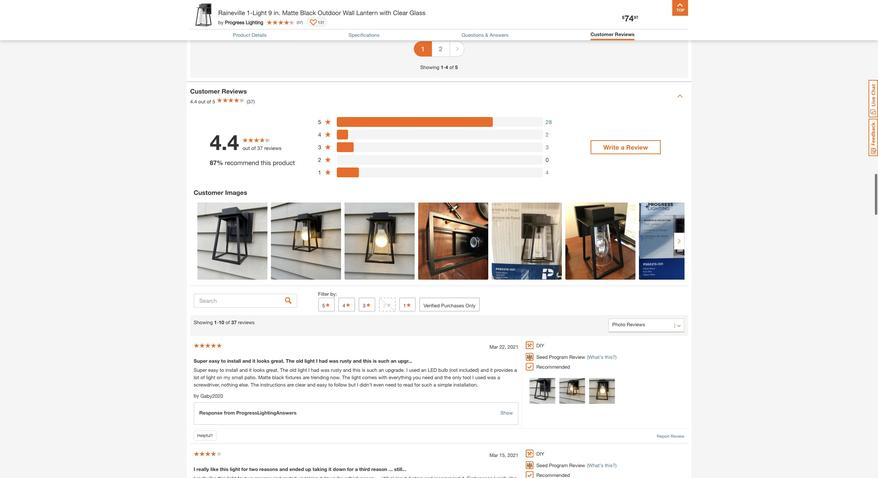 Task type: locate. For each thing, give the bounding box(es) containing it.
reviews up (37) at left
[[222, 87, 247, 95]]

the up follow
[[342, 375, 351, 381]]

1 horizontal spatial 3
[[363, 303, 366, 309]]

1 horizontal spatial is
[[373, 358, 377, 364]]

0 horizontal spatial such
[[367, 367, 378, 373]]

2 vertical spatial diy
[[537, 451, 545, 457]]

0 horizontal spatial -
[[217, 319, 219, 325]]

0 horizontal spatial reviews
[[238, 319, 255, 325]]

used up you
[[409, 367, 420, 373]]

an up "upgrade."
[[391, 358, 397, 364]]

but
[[349, 382, 356, 388]]

verified purchases only
[[424, 303, 476, 309]]

reviews down the 74
[[616, 31, 635, 37]]

with inside super easy to install and it looks great. the old light i had was rusty and this is such an upgr... super easy to install and it looks great. the old light i had was rusty and this is such an upgrade. i used an led bulb (not included) and it provides a lot of light on my small patio. matte black fixtures are trending now. the light comes with everything you need and the only tool i used was a screwdriver, nothing else. the instructions are clear and easy to follow but i didn't even need to read for such a simple installation.
[[379, 375, 388, 381]]

such
[[378, 358, 390, 364], [367, 367, 378, 373], [422, 382, 433, 388]]

4 star icon image from the top
[[325, 156, 332, 163]]

star symbol image
[[325, 303, 331, 308]]

24,
[[235, 15, 242, 21]]

star symbol image left "1" button
[[386, 303, 392, 308]]

0 vertical spatial 2 button
[[432, 41, 450, 56]]

with up even
[[379, 375, 388, 381]]

an left "upgrade."
[[379, 367, 384, 373]]

0 vertical spatial diy
[[611, 18, 620, 25]]

1 vertical spatial used
[[476, 375, 486, 381]]

1 vertical spatial install
[[226, 367, 238, 373]]

baton
[[237, 13, 252, 20]]

star symbol image left 'verified' at the bottom of the page
[[406, 303, 412, 308]]

-
[[444, 64, 446, 70], [217, 319, 219, 325]]

2 super from the top
[[194, 367, 207, 373]]

by down q:
[[194, 15, 199, 21]]

28
[[546, 118, 552, 125]]

this?)
[[605, 354, 617, 360], [605, 463, 617, 469]]

0 vertical spatial led
[[231, 2, 243, 10]]

2 program from the top
[[550, 463, 568, 469]]

1 vertical spatial program
[[550, 463, 568, 469]]

1 vertical spatial with
[[379, 375, 388, 381]]

recommended for mar 22, 2021
[[537, 364, 571, 370]]

2 star symbol image from the left
[[366, 303, 372, 308]]

star symbol image inside 4 button
[[346, 303, 351, 308]]

lighting
[[246, 19, 264, 25]]

1 seed program review from the top
[[537, 354, 586, 360]]

(not
[[450, 367, 458, 373]]

1 vertical spatial reviews
[[238, 319, 255, 325]]

1-
[[247, 9, 253, 16]]

10
[[219, 319, 224, 325]]

2 horizontal spatial such
[[422, 382, 433, 388]]

comes
[[363, 375, 377, 381]]

customer reviews button
[[591, 31, 635, 39], [591, 31, 635, 37]]

0 horizontal spatial for
[[242, 466, 248, 472]]

0 vertical spatial -
[[444, 64, 446, 70]]

(what's for mar 15, 2021
[[588, 463, 604, 469]]

star symbol image right 4 button
[[366, 303, 372, 308]]

was up now.
[[329, 358, 339, 364]]

0 vertical spatial used
[[409, 367, 420, 373]]

5
[[456, 64, 458, 70], [213, 99, 215, 105], [318, 118, 322, 125], [323, 303, 325, 309]]

are down fixtures
[[287, 382, 294, 388]]

matte inside super easy to install and it looks great. the old light i had was rusty and this is such an upgr... super easy to install and it looks great. the old light i had was rusty and this is such an upgrade. i used an led bulb (not included) and it provides a lot of light on my small patio. matte black fixtures are trending now. the light comes with everything you need and the only tool i used was a screwdriver, nothing else. the instructions are clear and easy to follow but i didn't even need to read for such a simple installation.
[[258, 375, 271, 381]]

recommended
[[537, 364, 571, 370], [537, 472, 571, 478]]

2 (what's from the top
[[588, 463, 604, 469]]

to down everything
[[398, 382, 402, 388]]

- down search text box at bottom left
[[217, 319, 219, 325]]

lot
[[194, 375, 199, 381]]

2 button left "1" button
[[379, 298, 396, 312]]

2 button
[[432, 41, 450, 56], [379, 298, 396, 312]]

0 horizontal spatial 37
[[231, 319, 237, 325]]

1
[[441, 64, 444, 70], [318, 169, 322, 176], [404, 303, 406, 309], [214, 319, 217, 325]]

2 horizontal spatial an
[[422, 367, 427, 373]]

1 star icon image from the top
[[325, 118, 332, 125]]

star symbol image inside 3 button
[[366, 303, 372, 308]]

2 mar from the top
[[490, 452, 499, 458]]

with
[[380, 9, 392, 16], [379, 375, 388, 381]]

to
[[221, 358, 226, 364], [220, 367, 224, 373], [329, 382, 333, 388], [398, 382, 402, 388]]

trending
[[311, 375, 329, 381]]

by inside the by gaby2020
[[194, 393, 199, 399]]

1 vertical spatial mar
[[490, 452, 499, 458]]

0 vertical spatial answers
[[638, 7, 665, 15]]

really
[[197, 466, 209, 472]]

program for mar 22, 2021
[[550, 354, 568, 360]]

it
[[253, 358, 256, 364], [249, 367, 252, 373], [491, 367, 493, 373], [329, 466, 332, 472]]

clear
[[295, 382, 306, 388]]

for right down on the left of the page
[[347, 466, 354, 472]]

star icon image for 2
[[325, 156, 332, 163]]

customer left images
[[194, 189, 224, 196]]

star symbol image inside "1" button
[[406, 303, 412, 308]]

1 vertical spatial is
[[362, 367, 366, 373]]

0 horizontal spatial 2 button
[[379, 298, 396, 312]]

light up but
[[352, 375, 361, 381]]

upgrade.
[[386, 367, 405, 373]]

5 button
[[318, 298, 335, 312]]

5 star icon image from the top
[[325, 169, 332, 176]]

1 vertical spatial showing
[[194, 319, 213, 325]]

1 (what's this?) from the top
[[588, 354, 617, 360]]

need down everything
[[386, 382, 397, 388]]

1 vertical spatial rusty
[[331, 367, 342, 373]]

1 horizontal spatial are
[[303, 375, 310, 381]]

2 recommended from the top
[[537, 472, 571, 478]]

recommend
[[225, 159, 259, 167]]

only
[[466, 303, 476, 309]]

mar left 22,
[[490, 344, 499, 350]]

star icon image
[[325, 118, 332, 125], [325, 131, 332, 138], [325, 144, 332, 151], [325, 156, 332, 163], [325, 169, 332, 176]]

1 vertical spatial answers
[[490, 32, 509, 38]]

0 vertical spatial out
[[199, 99, 206, 105]]

you
[[413, 375, 421, 381]]

1 mar from the top
[[490, 344, 499, 350]]

1 vertical spatial matte
[[258, 375, 271, 381]]

0 horizontal spatial showing
[[194, 319, 213, 325]]

helpful?
[[197, 433, 213, 438]]

looks
[[257, 358, 270, 364], [253, 367, 265, 373]]

1 vertical spatial 2021
[[508, 344, 519, 350]]

1 (what's from the top
[[588, 354, 604, 360]]

0 vertical spatial need
[[423, 375, 434, 381]]

2 horizontal spatial 37
[[298, 20, 302, 24]]

specifications
[[349, 32, 380, 38]]

)
[[302, 20, 303, 24]]

0 vertical spatial recommended
[[537, 364, 571, 370]]

answers left 'click to redirect to view my cart page' 'icon'
[[638, 7, 665, 15]]

purchases
[[442, 303, 465, 309]]

What can we help you find today? search field
[[326, 9, 519, 24]]

reason
[[372, 466, 388, 472]]

1 horizontal spatial 4.4
[[210, 130, 239, 155]]

write a review
[[604, 143, 649, 151]]

0 vertical spatial this?)
[[605, 354, 617, 360]]

by left jan
[[218, 19, 224, 25]]

rusty
[[340, 358, 352, 364], [331, 367, 342, 373]]

the up fixtures
[[286, 358, 295, 364]]

was up the trending
[[321, 367, 330, 373]]

showing down 2 navigation at top
[[421, 64, 440, 70]]

star symbol image for 3
[[366, 303, 372, 308]]

customer reviews down diy button
[[591, 31, 635, 37]]

a right 'write'
[[621, 143, 625, 151]]

2 seed from the top
[[537, 463, 548, 469]]

verified purchases only button
[[420, 298, 480, 312]]

(
[[297, 20, 298, 24]]

1 vertical spatial led
[[428, 367, 437, 373]]

1 (what's this?) link from the top
[[588, 354, 617, 361]]

seed for mar 15, 2021
[[537, 463, 548, 469]]

1 vertical spatial this?)
[[605, 463, 617, 469]]

2
[[633, 7, 636, 15], [439, 45, 443, 52], [546, 131, 549, 138], [318, 156, 322, 163], [383, 303, 386, 309]]

star symbol image for 2
[[386, 303, 392, 308]]

0 vertical spatial seed
[[537, 354, 548, 360]]

1 horizontal spatial customer reviews
[[591, 31, 635, 37]]

2 vertical spatial 2021
[[508, 452, 519, 458]]

install up small
[[227, 358, 241, 364]]

4 inside button
[[343, 303, 346, 309]]

with left clear
[[380, 9, 392, 16]]

1 horizontal spatial for
[[347, 466, 354, 472]]

0 horizontal spatial answers
[[490, 32, 509, 38]]

diy inside button
[[611, 18, 620, 25]]

1 vertical spatial need
[[386, 382, 397, 388]]

filter
[[318, 291, 329, 297]]

are
[[303, 375, 310, 381], [287, 382, 294, 388]]

click to redirect to view my cart page image
[[670, 8, 679, 17]]

customer reviews up 4.4 out of 5
[[190, 87, 247, 95]]

used right tool
[[476, 375, 486, 381]]

this right "like"
[[220, 466, 229, 472]]

1 seed from the top
[[537, 354, 548, 360]]

2 (what's this?) link from the top
[[588, 462, 617, 469]]

screwdriver,
[[194, 382, 220, 388]]

74
[[625, 13, 634, 23]]

i
[[216, 2, 217, 10], [316, 358, 318, 364], [309, 367, 310, 373], [407, 367, 408, 373], [473, 375, 474, 381], [357, 382, 359, 388], [194, 466, 195, 472]]

customer down diy button
[[591, 31, 614, 37]]

star icon image for 5
[[325, 118, 332, 125]]

an left bulb
[[422, 367, 427, 373]]

(37)
[[247, 99, 255, 105]]

led up n
[[231, 2, 243, 10]]

1 vertical spatial out
[[243, 145, 250, 151]]

4 star symbol image from the left
[[406, 303, 412, 308]]

1 horizontal spatial answers
[[638, 7, 665, 15]]

3 inside button
[[363, 303, 366, 309]]

1 inside button
[[404, 303, 406, 309]]

install up "my"
[[226, 367, 238, 373]]

light up fixtures
[[298, 367, 307, 373]]

2 inside navigation
[[439, 45, 443, 52]]

2 (what's this?) from the top
[[588, 463, 617, 469]]

1 vertical spatial seed program review
[[537, 463, 586, 469]]

0 horizontal spatial 4.4
[[190, 99, 197, 105]]

showing left 10
[[194, 319, 213, 325]]

led inside super easy to install and it looks great. the old light i had was rusty and this is such an upgr... super easy to install and it looks great. the old light i had was rusty and this is such an upgrade. i used an led bulb (not included) and it provides a lot of light on my small patio. matte black fixtures are trending now. the light comes with everything you need and the only tool i used was a screwdriver, nothing else. the instructions are clear and easy to follow but i didn't even need to read for such a simple installation.
[[428, 367, 437, 373]]

star icon image for 3
[[325, 144, 332, 151]]

star symbol image left 3 button
[[346, 303, 351, 308]]

0 vertical spatial matte
[[282, 9, 299, 16]]

0 vertical spatial (what's this?)
[[588, 354, 617, 360]]

reviews up the product at the left top of page
[[265, 145, 282, 151]]

1 vertical spatial (what's
[[588, 463, 604, 469]]

for down you
[[415, 382, 421, 388]]

1 vertical spatial customer
[[190, 87, 220, 95]]

0 vertical spatial 4.4
[[190, 99, 197, 105]]

report review button
[[657, 434, 685, 440]]

0 vertical spatial super
[[194, 358, 208, 364]]

0 vertical spatial showing
[[421, 64, 440, 70]]

(what's this?) for mar 22, 2021
[[588, 354, 617, 360]]

such up the comes
[[367, 367, 378, 373]]

matte
[[282, 9, 299, 16], [258, 375, 271, 381]]

clear
[[393, 9, 408, 16]]

0 vertical spatial program
[[550, 354, 568, 360]]

1 vertical spatial -
[[217, 319, 219, 325]]

1 horizontal spatial showing
[[421, 64, 440, 70]]

such up "upgrade."
[[378, 358, 390, 364]]

questions & answers
[[462, 32, 509, 38]]

diy for mar 22, 2021
[[537, 343, 545, 349]]

2 navigation
[[414, 36, 465, 63]]

i really like this light for two reasons and ended up taking it down for a third reason ... still...
[[194, 466, 407, 472]]

1 vertical spatial recommended
[[537, 472, 571, 478]]

1 vertical spatial great.
[[266, 367, 279, 373]]

70815
[[297, 13, 313, 20]]

such left the simple
[[422, 382, 433, 388]]

matte up (
[[282, 9, 299, 16]]

1 horizontal spatial -
[[444, 64, 446, 70]]

2 seed program review from the top
[[537, 463, 586, 469]]

progress
[[225, 19, 245, 25]]

1 recommended from the top
[[537, 364, 571, 370]]

by for by gaby2020
[[194, 393, 199, 399]]

0 horizontal spatial are
[[287, 382, 294, 388]]

1 vertical spatial customer reviews
[[190, 87, 247, 95]]

the home depot logo image
[[192, 6, 215, 28]]

reviews
[[616, 31, 635, 37], [222, 87, 247, 95]]

1 vertical spatial super
[[194, 367, 207, 373]]

0 vertical spatial (what's
[[588, 354, 604, 360]]

now.
[[331, 375, 341, 381]]

(what's this?) link for mar 22, 2021
[[588, 354, 617, 361]]

easy
[[209, 358, 220, 364], [208, 367, 219, 373], [317, 382, 327, 388]]

2 this?) from the top
[[605, 463, 617, 469]]

3 star symbol image from the left
[[386, 303, 392, 308]]

0 vertical spatial easy
[[209, 358, 220, 364]]

out
[[199, 99, 206, 105], [243, 145, 250, 151]]

product image image
[[192, 4, 215, 26]]

reviews down search text box at bottom left
[[238, 319, 255, 325]]

1 program from the top
[[550, 354, 568, 360]]

for left two
[[242, 466, 248, 472]]

need right you
[[423, 375, 434, 381]]

mar for mar 22, 2021
[[490, 344, 499, 350]]

super
[[194, 358, 208, 364], [194, 367, 207, 373]]

1 star symbol image from the left
[[346, 303, 351, 308]]

answers right &
[[490, 32, 509, 38]]

by down screwdriver,
[[194, 393, 199, 399]]

0 horizontal spatial matte
[[258, 375, 271, 381]]

2 vertical spatial was
[[488, 375, 496, 381]]

2 vertical spatial easy
[[317, 382, 327, 388]]

customer up 4.4 out of 5
[[190, 87, 220, 95]]

product
[[273, 159, 295, 167]]

product details button
[[233, 32, 267, 38], [233, 32, 267, 38]]

the down patio.
[[251, 382, 259, 388]]

(what's this?) link
[[588, 354, 617, 361], [588, 462, 617, 469]]

wall
[[343, 9, 355, 16]]

led left bulb
[[428, 367, 437, 373]]

- for 4
[[444, 64, 446, 70]]

of
[[450, 64, 454, 70], [207, 99, 211, 105], [252, 145, 256, 151], [226, 319, 230, 325], [201, 375, 205, 381]]

2 star icon image from the top
[[325, 131, 332, 138]]

n
[[232, 13, 236, 20]]

mar left 15,
[[490, 452, 499, 458]]

0 vertical spatial reviews
[[616, 31, 635, 37]]

third
[[360, 466, 370, 472]]

1 horizontal spatial 2 button
[[432, 41, 450, 56]]

install
[[227, 358, 241, 364], [226, 367, 238, 373]]

3 star icon image from the top
[[325, 144, 332, 151]]

review inside the report review "button"
[[671, 434, 685, 439]]

of inside super easy to install and it looks great. the old light i had was rusty and this is such an upgr... super easy to install and it looks great. the old light i had was rusty and this is such an upgrade. i used an led bulb (not included) and it provides a lot of light on my small patio. matte black fixtures are trending now. the light comes with everything you need and the only tool i used was a screwdriver, nothing else. the instructions are clear and easy to follow but i didn't even need to read for such a simple installation.
[[201, 375, 205, 381]]

1 vertical spatial reviews
[[222, 87, 247, 95]]

program for mar 15, 2021
[[550, 463, 568, 469]]

live chat image
[[869, 80, 879, 118]]

3
[[318, 144, 322, 150], [546, 144, 549, 150], [363, 303, 366, 309]]

2 button up showing 1 - 4 of 5
[[432, 41, 450, 56]]

- down 2 navigation at top
[[444, 64, 446, 70]]

0 vertical spatial seed program review
[[537, 354, 586, 360]]

|
[[223, 15, 224, 21]]

131
[[318, 20, 325, 24]]

a left third
[[355, 466, 358, 472]]

are up clear
[[303, 375, 310, 381]]

1 this?) from the top
[[605, 354, 617, 360]]

up
[[306, 466, 312, 472]]

write
[[604, 143, 620, 151]]

was down provides
[[488, 375, 496, 381]]

a down provides
[[498, 375, 500, 381]]

star symbol image
[[346, 303, 351, 308], [366, 303, 372, 308], [386, 303, 392, 308], [406, 303, 412, 308]]

1 horizontal spatial led
[[428, 367, 437, 373]]

matte up instructions
[[258, 375, 271, 381]]

1 horizontal spatial need
[[423, 375, 434, 381]]

specifications button
[[349, 32, 380, 38], [349, 32, 380, 38]]



Task type: describe. For each thing, give the bounding box(es) containing it.
showing 1 - 10 of 37 reviews
[[194, 319, 255, 325]]

black
[[300, 9, 316, 16]]

ended
[[290, 466, 304, 472]]

0 horizontal spatial need
[[386, 382, 397, 388]]

by for by progress lighting
[[218, 19, 224, 25]]

1 horizontal spatial reviews
[[616, 31, 635, 37]]

seed program review for mar 15, 2021
[[537, 463, 586, 469]]

light up the trending
[[305, 358, 315, 364]]

4.4 for 4.4
[[210, 130, 239, 155]]

2021 for super easy to install and it looks great. the old light i had was rusty and this is such an upgr...
[[508, 344, 519, 350]]

only
[[453, 375, 462, 381]]

0 vertical spatial with
[[380, 9, 392, 16]]

3 button
[[359, 298, 376, 312]]

light up screwdriver,
[[206, 375, 216, 381]]

4.4 for 4.4 out of 5
[[190, 99, 197, 105]]

0 vertical spatial install
[[227, 358, 241, 364]]

by for by marianne | jan 24, 2021
[[194, 15, 199, 21]]

outdoor
[[318, 9, 341, 16]]

0
[[546, 156, 549, 163]]

1 button
[[400, 298, 416, 312]]

star symbol image for 4
[[346, 303, 351, 308]]

1 vertical spatial such
[[367, 367, 378, 373]]

1 vertical spatial 2 button
[[379, 298, 396, 312]]

star symbol image for 1
[[406, 303, 412, 308]]

this up the comes
[[363, 358, 372, 364]]

0 horizontal spatial reviews
[[222, 87, 247, 95]]

show button
[[501, 409, 513, 417]]

this right in
[[268, 2, 278, 10]]

2 vertical spatial 37
[[231, 319, 237, 325]]

report
[[657, 434, 670, 439]]

seed for mar 22, 2021
[[537, 354, 548, 360]]

light?
[[280, 2, 296, 10]]

showing for showing 1 - 10 of 37 reviews
[[194, 319, 213, 325]]

0 vertical spatial great.
[[271, 358, 285, 364]]

write a review button
[[591, 140, 661, 154]]

down
[[333, 466, 346, 472]]

jan
[[226, 15, 234, 21]]

show
[[501, 410, 513, 416]]

2021 for i really like this light for two reasons and ended up taking it down for a third reason ... still...
[[508, 452, 519, 458]]

diy button
[[605, 8, 627, 25]]

nothing
[[222, 382, 238, 388]]

2 vertical spatial such
[[422, 382, 433, 388]]

by progress lighting
[[218, 19, 264, 25]]

1 vertical spatial easy
[[208, 367, 219, 373]]

didn't
[[360, 382, 372, 388]]

use
[[219, 2, 229, 10]]

two
[[249, 466, 258, 472]]

response from progresslightinganswers
[[199, 410, 297, 416]]

1 super from the top
[[194, 358, 208, 364]]

(what's this?) link for mar 15, 2021
[[588, 462, 617, 469]]

feedback link image
[[869, 119, 879, 156]]

$
[[623, 15, 625, 20]]

included)
[[460, 367, 480, 373]]

by marianne | jan 24, 2021
[[194, 15, 254, 21]]

star icon image for 1
[[325, 169, 332, 176]]

1 horizontal spatial matte
[[282, 9, 299, 16]]

n baton rouge
[[232, 13, 270, 20]]

in
[[262, 2, 267, 10]]

else.
[[239, 382, 250, 388]]

a inside button
[[621, 143, 625, 151]]

0 horizontal spatial is
[[362, 367, 366, 373]]

black
[[272, 375, 284, 381]]

0 vertical spatial are
[[303, 375, 310, 381]]

2 button inside navigation
[[432, 41, 450, 56]]

...
[[389, 466, 393, 472]]

this?) for mar 15, 2021
[[605, 463, 617, 469]]

top button
[[673, 0, 689, 16]]

87
[[210, 159, 217, 167]]

0 horizontal spatial led
[[231, 2, 243, 10]]

(what's this?) for mar 15, 2021
[[588, 463, 617, 469]]

&
[[486, 32, 489, 38]]

this up but
[[353, 367, 361, 373]]

details
[[252, 32, 267, 38]]

this?) for mar 22, 2021
[[605, 354, 617, 360]]

0 vertical spatial was
[[329, 358, 339, 364]]

diy for mar 15, 2021
[[537, 451, 545, 457]]

marianne button
[[201, 14, 221, 22]]

can
[[202, 2, 214, 10]]

on
[[217, 375, 223, 381]]

even
[[374, 382, 384, 388]]

everything
[[389, 375, 412, 381]]

1 horizontal spatial such
[[378, 358, 390, 364]]

0 horizontal spatial out
[[199, 99, 206, 105]]

to down now.
[[329, 382, 333, 388]]

%
[[217, 159, 223, 167]]

q:
[[194, 2, 201, 10]]

to up on
[[220, 367, 224, 373]]

1 horizontal spatial an
[[391, 358, 397, 364]]

0 vertical spatial customer reviews
[[591, 31, 635, 37]]

70815 button
[[289, 13, 313, 20]]

a left the simple
[[434, 382, 437, 388]]

verified
[[424, 303, 440, 309]]

2 horizontal spatial 3
[[546, 144, 549, 150]]

mar for mar 15, 2021
[[490, 452, 499, 458]]

q: can i use led bulbs in this light?
[[194, 2, 296, 10]]

product
[[233, 32, 251, 38]]

helpful? button
[[194, 431, 217, 441]]

0 horizontal spatial customer reviews
[[190, 87, 247, 95]]

installation.
[[454, 382, 479, 388]]

for inside super easy to install and it looks great. the old light i had was rusty and this is such an upgr... super easy to install and it looks great. the old light i had was rusty and this is such an upgrade. i used an led bulb (not included) and it provides a lot of light on my small patio. matte black fixtures are trending now. the light comes with everything you need and the only tool i used was a screwdriver, nothing else. the instructions are clear and easy to follow but i didn't even need to read for such a simple installation.
[[415, 382, 421, 388]]

0 vertical spatial rusty
[[340, 358, 352, 364]]

1 vertical spatial old
[[290, 367, 297, 373]]

product details
[[233, 32, 267, 38]]

bulb
[[439, 367, 448, 373]]

in.
[[274, 9, 281, 16]]

showing 1 - 4 of 5
[[421, 64, 458, 70]]

rouge
[[254, 13, 270, 20]]

$ 74 97
[[623, 13, 639, 23]]

2 answers
[[633, 7, 665, 15]]

2 vertical spatial customer
[[194, 189, 224, 196]]

1 horizontal spatial out
[[243, 145, 250, 151]]

by:
[[331, 291, 337, 297]]

simple
[[438, 382, 452, 388]]

review inside write a review button
[[627, 143, 649, 151]]

seed program review for mar 22, 2021
[[537, 354, 586, 360]]

caret image
[[678, 93, 683, 99]]

a right provides
[[515, 367, 517, 373]]

out of 37 reviews
[[243, 145, 282, 151]]

marianne
[[201, 15, 221, 21]]

gaby2020
[[201, 393, 223, 399]]

images
[[225, 189, 247, 196]]

0 horizontal spatial an
[[379, 367, 384, 373]]

Search text field
[[194, 294, 297, 308]]

this down out of 37 reviews
[[261, 159, 271, 167]]

patio.
[[245, 375, 257, 381]]

super easy to install and it looks great. the old light i had was rusty and this is such an upgr... super easy to install and it looks great. the old light i had was rusty and this is such an upgrade. i used an led bulb (not included) and it provides a lot of light on my small patio. matte black fixtures are trending now. the light comes with everything you need and the only tool i used was a screwdriver, nothing else. the instructions are clear and easy to follow but i didn't even need to read for such a simple installation.
[[194, 358, 517, 388]]

fixtures
[[286, 375, 302, 381]]

0 vertical spatial had
[[319, 358, 328, 364]]

star icon image for 4
[[325, 131, 332, 138]]

(what's for mar 22, 2021
[[588, 354, 604, 360]]

0 vertical spatial 2021
[[243, 15, 254, 21]]

response
[[199, 410, 223, 416]]

0 vertical spatial looks
[[257, 358, 270, 364]]

9pm
[[266, 13, 278, 20]]

0 vertical spatial is
[[373, 358, 377, 364]]

the up black
[[280, 367, 288, 373]]

5 inside button
[[323, 303, 325, 309]]

display image
[[310, 19, 317, 26]]

glass
[[410, 9, 426, 16]]

reasons
[[260, 466, 278, 472]]

questions
[[462, 32, 484, 38]]

small
[[232, 375, 243, 381]]

bulbs
[[244, 2, 260, 10]]

showing for showing 1 - 4 of 5
[[421, 64, 440, 70]]

1 vertical spatial had
[[311, 367, 320, 373]]

light left two
[[230, 466, 240, 472]]

0 horizontal spatial 3
[[318, 144, 322, 150]]

progresslightinganswers
[[236, 410, 297, 416]]

0 vertical spatial old
[[296, 358, 303, 364]]

by gaby2020
[[194, 393, 223, 399]]

0 vertical spatial 37
[[298, 20, 302, 24]]

- for 10
[[217, 319, 219, 325]]

131 button
[[307, 17, 328, 27]]

1 vertical spatial was
[[321, 367, 330, 373]]

1 vertical spatial looks
[[253, 367, 265, 373]]

recommended for mar 15, 2021
[[537, 472, 571, 478]]

( 37 )
[[297, 20, 303, 24]]

1 horizontal spatial 37
[[257, 145, 263, 151]]

to up "my"
[[221, 358, 226, 364]]

1 horizontal spatial reviews
[[265, 145, 282, 151]]

0 vertical spatial customer
[[591, 31, 614, 37]]

upgr...
[[398, 358, 413, 364]]

gaby2020 button
[[201, 393, 223, 400]]

97
[[634, 15, 639, 20]]

still...
[[395, 466, 407, 472]]



Task type: vqa. For each thing, say whether or not it's contained in the screenshot.
87
yes



